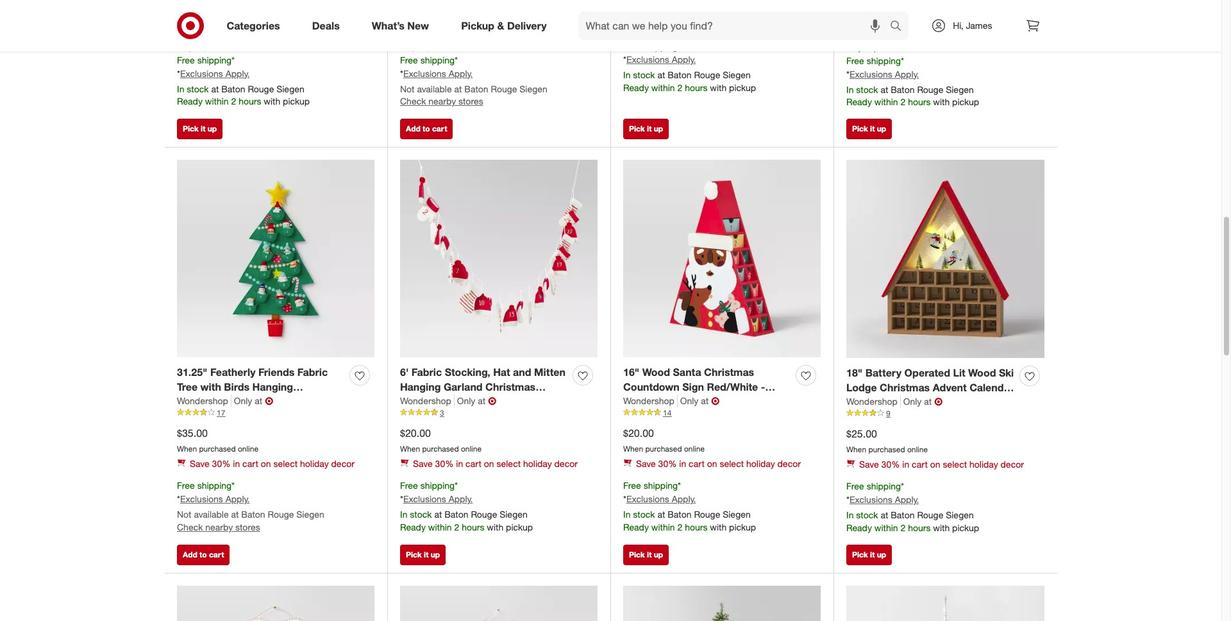 Task type: locate. For each thing, give the bounding box(es) containing it.
hanging inside 31.25" featherly friends fabric tree with birds hanging christmas countdown calendar green - wondershop™
[[253, 380, 293, 393]]

hi, james
[[954, 20, 993, 31]]

on inside the when purchased online save 30% in cart on select holiday decor
[[931, 20, 941, 31]]

birds
[[224, 380, 250, 393]]

1 fabric from the left
[[298, 366, 328, 379]]

2 $20.00 from the left
[[624, 427, 654, 439]]

9 link
[[847, 408, 1045, 419]]

only ships with $35 orders free shipping * * exclusions apply. in stock at  baton rouge siegen ready within 2 hours with pickup down categories at the left of page
[[177, 42, 310, 107]]

at
[[658, 70, 666, 80], [211, 83, 219, 94], [455, 83, 462, 94], [881, 84, 889, 95], [255, 395, 263, 406], [478, 395, 486, 406], [701, 395, 709, 406], [925, 396, 932, 407], [231, 509, 239, 520], [435, 509, 442, 520], [658, 509, 666, 520], [881, 510, 889, 521]]

0 vertical spatial add
[[406, 124, 421, 133]]

christmas down hat
[[486, 380, 536, 393]]

0 vertical spatial check
[[400, 96, 426, 107]]

orders down categories link
[[246, 42, 268, 52]]

0 horizontal spatial $20.00
[[400, 427, 431, 439]]

christmas
[[705, 366, 755, 379], [486, 380, 536, 393], [880, 381, 931, 394], [177, 395, 227, 408]]

battery
[[866, 366, 902, 379]]

-
[[761, 380, 766, 393], [538, 395, 543, 408], [905, 396, 909, 408], [210, 410, 214, 423]]

1 hanging from the left
[[253, 380, 293, 393]]

0 vertical spatial to
[[423, 124, 430, 133]]

baton
[[668, 70, 692, 80], [222, 83, 245, 94], [465, 83, 489, 94], [891, 84, 915, 95], [241, 509, 265, 520], [445, 509, 469, 520], [668, 509, 692, 520], [891, 510, 915, 521]]

wondershop™ down garland
[[400, 410, 468, 423]]

wondershop
[[177, 395, 228, 406], [400, 395, 452, 406], [624, 395, 675, 406], [847, 396, 898, 407]]

1 horizontal spatial countdown
[[624, 380, 680, 393]]

hanging
[[253, 380, 293, 393], [400, 380, 441, 393]]

1 vertical spatial nearby
[[206, 522, 233, 533]]

1 horizontal spatial not
[[400, 83, 415, 94]]

purchased inside $25.00 when purchased online
[[869, 444, 906, 454]]

select inside the when purchased online save 30% in cart on select holiday decor
[[944, 20, 968, 31]]

apply. inside the only ships with $35 orders free shipping * * exclusions apply. not available at baton rouge siegen check nearby stores
[[449, 68, 473, 79]]

santa
[[673, 366, 702, 379]]

wondershop for battery
[[847, 396, 898, 407]]

0 vertical spatial stores
[[459, 96, 484, 107]]

apply.
[[672, 54, 696, 65], [226, 68, 250, 79], [449, 68, 473, 79], [896, 68, 920, 79], [226, 494, 250, 505], [449, 494, 473, 505], [672, 494, 696, 505], [896, 494, 920, 505]]

2 fabric from the left
[[412, 366, 442, 379]]

select
[[274, 19, 298, 30], [497, 19, 521, 30], [720, 19, 744, 30], [944, 20, 968, 31], [274, 458, 298, 469], [497, 458, 521, 469], [720, 458, 744, 469], [944, 459, 968, 470]]

only ships with $35 orders free shipping * * exclusions apply. in stock at  baton rouge siegen ready within 2 hours with pickup down search button
[[847, 43, 980, 107]]

1 horizontal spatial calendar
[[437, 395, 481, 408]]

add
[[406, 124, 421, 133], [183, 550, 197, 559]]

baton inside the only ships with $35 orders free shipping * * exclusions apply. not available at baton rouge siegen check nearby stores
[[465, 83, 489, 94]]

wondershop only at ¬ up "9"
[[847, 395, 943, 408]]

stores inside the only ships with $35 orders free shipping * * exclusions apply. not available at baton rouge siegen check nearby stores
[[459, 96, 484, 107]]

hanging down the friends
[[253, 380, 293, 393]]

2 horizontal spatial $35
[[902, 43, 914, 52]]

stock
[[633, 70, 655, 80], [187, 83, 209, 94], [857, 84, 879, 95], [410, 509, 432, 520], [633, 509, 655, 520], [857, 510, 879, 521]]

1 vertical spatial check
[[177, 522, 203, 533]]

1 horizontal spatial stores
[[459, 96, 484, 107]]

0 horizontal spatial check nearby stores button
[[177, 521, 260, 534]]

operated
[[905, 366, 951, 379]]

1 horizontal spatial available
[[417, 83, 452, 94]]

countdown
[[624, 380, 680, 393], [230, 395, 286, 408]]

1 vertical spatial countdown
[[230, 395, 286, 408]]

31.25" featherly friends fabric tree with birds hanging christmas countdown calendar green - wondershop™ image
[[177, 160, 375, 358], [177, 160, 375, 358]]

wondershop up 14
[[624, 395, 675, 406]]

1 horizontal spatial fabric
[[412, 366, 442, 379]]

delivery
[[507, 19, 547, 32]]

0 horizontal spatial calendar
[[289, 395, 333, 408]]

fabric right 6'
[[412, 366, 442, 379]]

when inside the when purchased online save 30% in cart on select holiday decor
[[847, 5, 867, 15]]

30%
[[212, 19, 231, 30], [435, 19, 454, 30], [659, 19, 677, 30], [882, 20, 900, 31], [212, 458, 231, 469], [435, 458, 454, 469], [659, 458, 677, 469], [882, 459, 900, 470]]

wondershop link
[[177, 394, 231, 407], [400, 394, 455, 407], [624, 394, 678, 407], [847, 395, 901, 408]]

¬ for operated
[[935, 395, 943, 408]]

when inside $35.00 when purchased online
[[177, 444, 197, 453]]

1 horizontal spatial nearby
[[429, 96, 456, 107]]

calendar down garland
[[437, 395, 481, 408]]

1 horizontal spatial ships
[[418, 42, 436, 52]]

christmas up 14 link
[[705, 366, 755, 379]]

0 vertical spatial add to cart
[[406, 124, 447, 133]]

wondershop only at ¬ up 14
[[624, 394, 720, 407]]

tree
[[177, 380, 198, 393]]

exclusions apply. button
[[627, 53, 696, 66], [180, 67, 250, 80], [404, 67, 473, 80], [850, 68, 920, 81], [180, 493, 250, 506], [404, 493, 473, 506], [627, 493, 696, 506], [850, 494, 920, 506]]

1 $20.00 from the left
[[400, 427, 431, 439]]

- inside 18" battery operated lit wood ski lodge christmas advent calendar red/brown - wondershop™
[[905, 396, 909, 408]]

wondershop only at ¬ up 3
[[400, 394, 497, 407]]

0 horizontal spatial not
[[177, 509, 192, 520]]

only ships with $35 orders free shipping * * exclusions apply. in stock at  baton rouge siegen ready within 2 hours with pickup
[[177, 42, 310, 107], [847, 43, 980, 107]]

online
[[238, 4, 259, 14], [685, 4, 705, 14], [908, 5, 928, 15], [238, 444, 259, 453], [461, 444, 482, 453], [685, 444, 705, 453], [908, 444, 928, 454]]

wondershop link up 3
[[400, 394, 455, 407]]

wondershop link for battery
[[847, 395, 901, 408]]

1 vertical spatial add to cart
[[183, 550, 224, 559]]

- up 14 link
[[761, 380, 766, 393]]

advent left 3
[[400, 395, 434, 408]]

2
[[678, 82, 683, 93], [231, 96, 236, 107], [901, 97, 906, 107], [455, 522, 460, 533], [678, 522, 683, 533], [901, 522, 906, 533]]

1 vertical spatial available
[[194, 509, 229, 520]]

wondershop for fabric
[[400, 395, 452, 406]]

0 horizontal spatial ships
[[195, 42, 213, 52]]

$35.00 when purchased online
[[177, 427, 259, 453]]

$35 down categories at the left of page
[[232, 42, 244, 52]]

0 horizontal spatial add to cart button
[[177, 545, 230, 565]]

$35 down search button
[[902, 43, 914, 52]]

advent down lit
[[933, 381, 967, 394]]

save 30% in cart on select holiday decor
[[190, 19, 355, 30], [413, 19, 578, 30], [636, 19, 801, 30], [190, 458, 355, 469], [413, 458, 578, 469], [636, 458, 801, 469], [860, 459, 1025, 470]]

fabric inside "6' fabric stocking, hat and mitten hanging garland christmas advent calendar red/white - wondershop™"
[[412, 366, 442, 379]]

only
[[177, 42, 193, 52], [400, 42, 416, 52], [847, 43, 863, 52], [234, 395, 252, 406], [457, 395, 476, 406], [681, 395, 699, 406], [904, 396, 922, 407]]

0 horizontal spatial countdown
[[230, 395, 286, 408]]

in
[[233, 19, 240, 30], [456, 19, 463, 30], [680, 19, 687, 30], [903, 20, 910, 31], [233, 458, 240, 469], [456, 458, 463, 469], [680, 458, 687, 469], [903, 459, 910, 470]]

free inside the only ships with $35 orders free shipping * * exclusions apply. not available at baton rouge siegen check nearby stores
[[400, 54, 418, 65]]

0 vertical spatial add to cart button
[[400, 119, 453, 139]]

free shipping * * exclusions apply. in stock at  baton rouge siegen ready within 2 hours with pickup for 16" wood santa christmas countdown sign red/white - wondershop™
[[624, 480, 757, 533]]

$35 down pickup
[[455, 42, 467, 52]]

- inside 31.25" featherly friends fabric tree with birds hanging christmas countdown calendar green - wondershop™
[[210, 410, 214, 423]]

orders inside the only ships with $35 orders free shipping * * exclusions apply. not available at baton rouge siegen check nearby stores
[[469, 42, 492, 52]]

wood right 16"
[[643, 366, 671, 379]]

calendar down the ski
[[970, 381, 1014, 394]]

- down mitten
[[538, 395, 543, 408]]

2 hanging from the left
[[400, 380, 441, 393]]

1 horizontal spatial check nearby stores button
[[400, 95, 484, 108]]

ships
[[195, 42, 213, 52], [418, 42, 436, 52], [865, 43, 883, 52]]

pick it up
[[183, 124, 217, 133], [629, 124, 664, 133], [853, 124, 887, 133], [406, 550, 440, 559], [629, 550, 664, 559], [853, 550, 887, 559]]

christmas down 'battery'
[[880, 381, 931, 394]]

$20.00 when purchased online down 14
[[624, 427, 705, 453]]

wondershop link up 14
[[624, 394, 678, 407]]

check inside free shipping * * exclusions apply. not available at baton rouge siegen check nearby stores
[[177, 522, 203, 533]]

0 vertical spatial available
[[417, 83, 452, 94]]

1 when purchased online from the left
[[177, 4, 259, 14]]

0 horizontal spatial stores
[[235, 522, 260, 533]]

1 horizontal spatial add to cart button
[[400, 119, 453, 139]]

$35 inside the only ships with $35 orders free shipping * * exclusions apply. not available at baton rouge siegen check nearby stores
[[455, 42, 467, 52]]

nearby inside the only ships with $35 orders free shipping * * exclusions apply. not available at baton rouge siegen check nearby stores
[[429, 96, 456, 107]]

0 horizontal spatial to
[[200, 550, 207, 559]]

red/white inside "6' fabric stocking, hat and mitten hanging garland christmas advent calendar red/white - wondershop™"
[[484, 395, 536, 408]]

wondershop down lodge
[[847, 396, 898, 407]]

2 horizontal spatial calendar
[[970, 381, 1014, 394]]

fabric right the friends
[[298, 366, 328, 379]]

0 horizontal spatial check
[[177, 522, 203, 533]]

$20.00 down 16"
[[624, 427, 654, 439]]

ready
[[624, 82, 649, 93], [177, 96, 203, 107], [847, 97, 873, 107], [400, 522, 426, 533], [624, 522, 649, 533], [847, 522, 873, 533]]

$25.00 when purchased online
[[847, 427, 928, 454]]

18"
[[847, 366, 863, 379]]

holiday
[[300, 19, 329, 30], [524, 19, 552, 30], [747, 19, 776, 30], [970, 20, 999, 31], [300, 458, 329, 469], [524, 458, 552, 469], [747, 458, 776, 469], [970, 459, 999, 470]]

$20.00 for 16" wood santa christmas countdown sign red/white - wondershop™
[[624, 427, 654, 439]]

30% inside the when purchased online save 30% in cart on select holiday decor
[[882, 20, 900, 31]]

wondershop link down lodge
[[847, 395, 901, 408]]

orders down the when purchased online save 30% in cart on select holiday decor at the right top
[[916, 43, 938, 52]]

lit
[[954, 366, 966, 379]]

purchased
[[199, 4, 236, 14], [646, 4, 682, 14], [869, 5, 906, 15], [199, 444, 236, 453], [423, 444, 459, 453], [646, 444, 682, 453], [869, 444, 906, 454]]

1 horizontal spatial when purchased online
[[624, 4, 705, 14]]

0 horizontal spatial hanging
[[253, 380, 293, 393]]

1 horizontal spatial wood
[[969, 366, 997, 379]]

pickup
[[730, 82, 757, 93], [283, 96, 310, 107], [953, 97, 980, 107], [506, 522, 533, 533], [730, 522, 757, 533], [953, 522, 980, 533]]

when inside $25.00 when purchased online
[[847, 444, 867, 454]]

wondershop up green
[[177, 395, 228, 406]]

wondershop up 3
[[400, 395, 452, 406]]

exclusions inside free shipping * * exclusions apply. not available at baton rouge siegen check nearby stores
[[180, 494, 223, 505]]

0 horizontal spatial wood
[[643, 366, 671, 379]]

- left 17
[[210, 410, 214, 423]]

wondershop link up green
[[177, 394, 231, 407]]

online inside $25.00 when purchased online
[[908, 444, 928, 454]]

6' fabric stocking, hat and mitten hanging garland christmas advent calendar red/white - wondershop™ image
[[400, 160, 598, 358], [400, 160, 598, 358]]

1 horizontal spatial orders
[[469, 42, 492, 52]]

siegen inside free shipping * * exclusions apply. not available at baton rouge siegen check nearby stores
[[297, 509, 325, 520]]

wood
[[643, 366, 671, 379], [969, 366, 997, 379]]

wondershop only at ¬ up 17
[[177, 394, 273, 407]]

calendar down the friends
[[289, 395, 333, 408]]

rouge
[[695, 70, 721, 80], [248, 83, 274, 94], [491, 83, 517, 94], [918, 84, 944, 95], [268, 509, 294, 520], [471, 509, 497, 520], [695, 509, 721, 520], [918, 510, 944, 521]]

red/white down hat
[[484, 395, 536, 408]]

wondershop™ inside 16" wood santa christmas countdown sign red/white - wondershop™
[[624, 395, 691, 408]]

0 horizontal spatial fabric
[[298, 366, 328, 379]]

countdown down birds
[[230, 395, 286, 408]]

2 when purchased online from the left
[[624, 4, 705, 14]]

1 horizontal spatial advent
[[933, 381, 967, 394]]

wondershop™ down birds
[[217, 410, 284, 423]]

0 horizontal spatial $20.00 when purchased online
[[400, 427, 482, 453]]

wondershop™ inside 31.25" featherly friends fabric tree with birds hanging christmas countdown calendar green - wondershop™
[[217, 410, 284, 423]]

0 vertical spatial advent
[[933, 381, 967, 394]]

ships inside the only ships with $35 orders free shipping * * exclusions apply. not available at baton rouge siegen check nearby stores
[[418, 42, 436, 52]]

not inside free shipping * * exclusions apply. not available at baton rouge siegen check nearby stores
[[177, 509, 192, 520]]

on
[[261, 19, 271, 30], [484, 19, 494, 30], [708, 19, 718, 30], [931, 20, 941, 31], [261, 458, 271, 469], [484, 458, 494, 469], [708, 458, 718, 469], [931, 459, 941, 470]]

wondershop™ inside "6' fabric stocking, hat and mitten hanging garland christmas advent calendar red/white - wondershop™"
[[400, 410, 468, 423]]

advent inside "6' fabric stocking, hat and mitten hanging garland christmas advent calendar red/white - wondershop™"
[[400, 395, 434, 408]]

nearby
[[429, 96, 456, 107], [206, 522, 233, 533]]

18" battery operated lit wood ski lodge christmas advent calendar red/brown - wondershop™ image
[[847, 160, 1045, 358], [847, 160, 1045, 358]]

red/white up 14 link
[[707, 380, 759, 393]]

with inside the only ships with $35 orders free shipping * * exclusions apply. not available at baton rouge siegen check nearby stores
[[439, 42, 453, 52]]

$20.00 when purchased online for 16" wood santa christmas countdown sign red/white - wondershop™
[[624, 427, 705, 453]]

wondershop™ down lit
[[912, 396, 979, 408]]

0 horizontal spatial red/white
[[484, 395, 536, 408]]

red/white inside 16" wood santa christmas countdown sign red/white - wondershop™
[[707, 380, 759, 393]]

1 $20.00 when purchased online from the left
[[400, 427, 482, 453]]

what's
[[372, 19, 405, 32]]

it
[[201, 124, 206, 133], [647, 124, 652, 133], [871, 124, 875, 133], [424, 550, 429, 559], [647, 550, 652, 559], [871, 550, 875, 559]]

25" fabric bone with colorful pockets 'deck the paws' hanging christmas advent calendar white - wondershop™ image
[[177, 586, 375, 621], [177, 586, 375, 621]]

31.25"
[[177, 366, 208, 379]]

calendar inside 31.25" featherly friends fabric tree with birds hanging christmas countdown calendar green - wondershop™
[[289, 395, 333, 408]]

1 horizontal spatial $35
[[455, 42, 467, 52]]

red/white
[[707, 380, 759, 393], [484, 395, 536, 408]]

¬ for friends
[[265, 394, 273, 407]]

when
[[177, 4, 197, 14], [624, 4, 644, 14], [847, 5, 867, 15], [177, 444, 197, 453], [400, 444, 420, 453], [624, 444, 644, 453], [847, 444, 867, 454]]

countdown down 16"
[[624, 380, 680, 393]]

0 vertical spatial countdown
[[624, 380, 680, 393]]

wondershop only at ¬
[[177, 394, 273, 407], [400, 394, 497, 407], [624, 394, 720, 407], [847, 395, 943, 408]]

check nearby stores button
[[400, 95, 484, 108], [177, 521, 260, 534]]

0 horizontal spatial nearby
[[206, 522, 233, 533]]

1 horizontal spatial red/white
[[707, 380, 759, 393]]

1 vertical spatial add
[[183, 550, 197, 559]]

not
[[400, 83, 415, 94], [177, 509, 192, 520]]

up
[[208, 124, 217, 133], [654, 124, 664, 133], [878, 124, 887, 133], [431, 550, 440, 559], [654, 550, 664, 559], [878, 550, 887, 559]]

0 horizontal spatial when purchased online
[[177, 4, 259, 14]]

$20.00 down 6'
[[400, 427, 431, 439]]

wood inside 18" battery operated lit wood ski lodge christmas advent calendar red/brown - wondershop™
[[969, 366, 997, 379]]

1 vertical spatial check nearby stores button
[[177, 521, 260, 534]]

0 horizontal spatial add to cart
[[183, 550, 224, 559]]

16" wood santa christmas countdown sign red/white - wondershop™ image
[[624, 160, 821, 358], [624, 160, 821, 358]]

with
[[215, 42, 230, 52], [439, 42, 453, 52], [885, 43, 899, 52], [710, 82, 727, 93], [264, 96, 281, 107], [934, 97, 950, 107], [201, 380, 221, 393], [487, 522, 504, 533], [710, 522, 727, 533], [934, 522, 950, 533]]

- right "9"
[[905, 396, 909, 408]]

1 horizontal spatial hanging
[[400, 380, 441, 393]]

with inside 31.25" featherly friends fabric tree with birds hanging christmas countdown calendar green - wondershop™
[[201, 380, 221, 393]]

1 horizontal spatial add
[[406, 124, 421, 133]]

1 vertical spatial to
[[200, 550, 207, 559]]

17 link
[[177, 407, 375, 418]]

hanging down 6'
[[400, 380, 441, 393]]

0 vertical spatial not
[[400, 83, 415, 94]]

add to cart button
[[400, 119, 453, 139], [177, 545, 230, 565]]

6.5' pre-lit alberta spruce artificial christmas tree - wondershop™ image
[[624, 586, 821, 621], [624, 586, 821, 621]]

save
[[190, 19, 210, 30], [413, 19, 433, 30], [636, 19, 656, 30], [860, 20, 879, 31], [190, 458, 210, 469], [413, 458, 433, 469], [636, 458, 656, 469], [860, 459, 879, 470]]

1 vertical spatial advent
[[400, 395, 434, 408]]

calendar for 6' fabric stocking, hat and mitten hanging garland christmas advent calendar red/white - wondershop™
[[437, 395, 481, 408]]

wondershop™
[[624, 395, 691, 408], [912, 396, 979, 408], [217, 410, 284, 423], [400, 410, 468, 423]]

1 vertical spatial add to cart button
[[177, 545, 230, 565]]

check nearby stores button for only at
[[177, 521, 260, 534]]

1 horizontal spatial check
[[400, 96, 426, 107]]

countdown inside 16" wood santa christmas countdown sign red/white - wondershop™
[[624, 380, 680, 393]]

calendar inside "6' fabric stocking, hat and mitten hanging garland christmas advent calendar red/white - wondershop™"
[[437, 395, 481, 408]]

wondershop only at ¬ for birds
[[177, 394, 273, 407]]

0 horizontal spatial add
[[183, 550, 197, 559]]

wondershop only at ¬ for lodge
[[847, 395, 943, 408]]

24" unlit tinsel mini artificial christmas tree white - wondershop™ image
[[847, 586, 1045, 621], [847, 586, 1045, 621]]

$20.00 when purchased online down 3
[[400, 427, 482, 453]]

to
[[423, 124, 430, 133], [200, 550, 207, 559]]

1 vertical spatial not
[[177, 509, 192, 520]]

pickup & delivery
[[461, 19, 547, 32]]

check
[[400, 96, 426, 107], [177, 522, 203, 533]]

0 horizontal spatial available
[[194, 509, 229, 520]]

$20.00 when purchased online for 6' fabric stocking, hat and mitten hanging garland christmas advent calendar red/white - wondershop™
[[400, 427, 482, 453]]

search button
[[885, 12, 916, 42]]

available inside free shipping * * exclusions apply. not available at baton rouge siegen check nearby stores
[[194, 509, 229, 520]]

1 horizontal spatial to
[[423, 124, 430, 133]]

purchased inside the when purchased online save 30% in cart on select holiday decor
[[869, 5, 906, 15]]

wondershop™ down 16"
[[624, 395, 691, 408]]

16" wood santa christmas countdown sign red/white - wondershop™ link
[[624, 365, 791, 408]]

1 horizontal spatial $20.00 when purchased online
[[624, 427, 705, 453]]

2 $20.00 when purchased online from the left
[[624, 427, 705, 453]]

0 horizontal spatial advent
[[400, 395, 434, 408]]

*
[[678, 41, 681, 52], [624, 54, 627, 65], [232, 54, 235, 65], [455, 54, 458, 65], [902, 55, 905, 66], [177, 68, 180, 79], [400, 68, 404, 79], [847, 68, 850, 79], [232, 480, 235, 491], [455, 480, 458, 491], [678, 480, 681, 491], [902, 481, 905, 492], [177, 494, 180, 505], [400, 494, 404, 505], [624, 494, 627, 505], [847, 494, 850, 505]]

$25.00
[[847, 427, 878, 440]]

deals link
[[301, 12, 356, 40]]

0 vertical spatial nearby
[[429, 96, 456, 107]]

fabric
[[298, 366, 328, 379], [412, 366, 442, 379]]

what's new link
[[361, 12, 445, 40]]

christmas up green
[[177, 395, 227, 408]]

1 vertical spatial red/white
[[484, 395, 536, 408]]

james
[[967, 20, 993, 31]]

25" fabric fish with colorful pockets 'meowy christmas' hanging advent calendar white - wondershop™ image
[[400, 586, 598, 621], [400, 586, 598, 621]]

0 vertical spatial check nearby stores button
[[400, 95, 484, 108]]

available
[[417, 83, 452, 94], [194, 509, 229, 520]]

fabric inside 31.25" featherly friends fabric tree with birds hanging christmas countdown calendar green - wondershop™
[[298, 366, 328, 379]]

3 link
[[400, 407, 598, 418]]

0 vertical spatial red/white
[[707, 380, 759, 393]]

2 horizontal spatial orders
[[916, 43, 938, 52]]

1 vertical spatial stores
[[235, 522, 260, 533]]

cart
[[243, 19, 259, 30], [466, 19, 482, 30], [689, 19, 705, 30], [912, 20, 928, 31], [432, 124, 447, 133], [243, 458, 259, 469], [466, 458, 482, 469], [689, 458, 705, 469], [912, 459, 928, 470], [209, 550, 224, 559]]

orders down pickup
[[469, 42, 492, 52]]

1 horizontal spatial $20.00
[[624, 427, 654, 439]]

wood right lit
[[969, 366, 997, 379]]



Task type: describe. For each thing, give the bounding box(es) containing it.
when purchased online save 30% in cart on select holiday decor
[[847, 5, 1025, 31]]

categories
[[227, 19, 280, 32]]

wondershop link for fabric
[[400, 394, 455, 407]]

wondershop for wood
[[624, 395, 675, 406]]

new
[[408, 19, 429, 32]]

18" battery operated lit wood ski lodge christmas advent calendar red/brown - wondershop™ link
[[847, 366, 1015, 408]]

0 horizontal spatial $35
[[232, 42, 244, 52]]

16" wood santa christmas countdown sign red/white - wondershop™
[[624, 366, 766, 408]]

sign
[[683, 380, 705, 393]]

at inside the only ships with $35 orders free shipping * * exclusions apply. not available at baton rouge siegen check nearby stores
[[455, 83, 462, 94]]

calendar inside 18" battery operated lit wood ski lodge christmas advent calendar red/brown - wondershop™
[[970, 381, 1014, 394]]

advent inside 18" battery operated lit wood ski lodge christmas advent calendar red/brown - wondershop™
[[933, 381, 967, 394]]

shipping inside the only ships with $35 orders free shipping * * exclusions apply. not available at baton rouge siegen check nearby stores
[[421, 54, 455, 65]]

stocking,
[[445, 366, 491, 379]]

lodge
[[847, 381, 878, 394]]

hanging inside "6' fabric stocking, hat and mitten hanging garland christmas advent calendar red/white - wondershop™"
[[400, 380, 441, 393]]

wondershop™ inside 18" battery operated lit wood ski lodge christmas advent calendar red/brown - wondershop™
[[912, 396, 979, 408]]

hat
[[494, 366, 510, 379]]

17
[[217, 408, 225, 417]]

at inside free shipping * * exclusions apply. not available at baton rouge siegen check nearby stores
[[231, 509, 239, 520]]

rouge inside the only ships with $35 orders free shipping * * exclusions apply. not available at baton rouge siegen check nearby stores
[[491, 83, 517, 94]]

apply. inside free shipping * * exclusions apply. not available at baton rouge siegen check nearby stores
[[226, 494, 250, 505]]

siegen inside the only ships with $35 orders free shipping * * exclusions apply. not available at baton rouge siegen check nearby stores
[[520, 83, 548, 94]]

rouge inside free shipping * * exclusions apply. not available at baton rouge siegen check nearby stores
[[268, 509, 294, 520]]

6' fabric stocking, hat and mitten hanging garland christmas advent calendar red/white - wondershop™
[[400, 366, 566, 423]]

available inside the only ships with $35 orders free shipping * * exclusions apply. not available at baton rouge siegen check nearby stores
[[417, 83, 452, 94]]

wondershop link for featherly
[[177, 394, 231, 407]]

online inside $35.00 when purchased online
[[238, 444, 259, 453]]

3
[[440, 408, 444, 417]]

- inside 16" wood santa christmas countdown sign red/white - wondershop™
[[761, 380, 766, 393]]

christmas inside 18" battery operated lit wood ski lodge christmas advent calendar red/brown - wondershop™
[[880, 381, 931, 394]]

shipping inside free shipping * * exclusions apply. not available at baton rouge siegen check nearby stores
[[197, 480, 232, 491]]

free shipping * * exclusions apply. not available at baton rouge siegen check nearby stores
[[177, 480, 325, 533]]

add for rightmost add to cart button
[[406, 124, 421, 133]]

1 horizontal spatial add to cart
[[406, 124, 447, 133]]

countdown inside 31.25" featherly friends fabric tree with birds hanging christmas countdown calendar green - wondershop™
[[230, 395, 286, 408]]

16"
[[624, 366, 640, 379]]

$20.00 for 6' fabric stocking, hat and mitten hanging garland christmas advent calendar red/white - wondershop™
[[400, 427, 431, 439]]

christmas inside "6' fabric stocking, hat and mitten hanging garland christmas advent calendar red/white - wondershop™"
[[486, 380, 536, 393]]

holiday inside the when purchased online save 30% in cart on select holiday decor
[[970, 20, 999, 31]]

only inside the only ships with $35 orders free shipping * * exclusions apply. not available at baton rouge siegen check nearby stores
[[400, 42, 416, 52]]

categories link
[[216, 12, 296, 40]]

¬ for stocking,
[[488, 394, 497, 407]]

and
[[513, 366, 532, 379]]

featherly
[[210, 366, 256, 379]]

deals
[[312, 19, 340, 32]]

purchased inside $35.00 when purchased online
[[199, 444, 236, 453]]

$35.00
[[177, 427, 208, 439]]

pickup
[[461, 19, 495, 32]]

wondershop link for wood
[[624, 394, 678, 407]]

only ships with $35 orders free shipping * * exclusions apply. not available at baton rouge siegen check nearby stores
[[400, 42, 548, 107]]

friends
[[259, 366, 295, 379]]

pickup & delivery link
[[451, 12, 563, 40]]

in inside the when purchased online save 30% in cart on select holiday decor
[[903, 20, 910, 31]]

baton inside free shipping * * exclusions apply. not available at baton rouge siegen check nearby stores
[[241, 509, 265, 520]]

6' fabric stocking, hat and mitten hanging garland christmas advent calendar red/white - wondershop™ link
[[400, 365, 568, 423]]

&
[[498, 19, 505, 32]]

red/brown
[[847, 396, 902, 408]]

cart inside the when purchased online save 30% in cart on select holiday decor
[[912, 20, 928, 31]]

christmas inside 16" wood santa christmas countdown sign red/white - wondershop™
[[705, 366, 755, 379]]

wood inside 16" wood santa christmas countdown sign red/white - wondershop™
[[643, 366, 671, 379]]

¬ for santa
[[712, 394, 720, 407]]

ski
[[1000, 366, 1015, 379]]

decor inside the when purchased online save 30% in cart on select holiday decor
[[1001, 20, 1025, 31]]

wondershop only at ¬ for hanging
[[400, 394, 497, 407]]

1 horizontal spatial only ships with $35 orders free shipping * * exclusions apply. in stock at  baton rouge siegen ready within 2 hours with pickup
[[847, 43, 980, 107]]

search
[[885, 20, 916, 33]]

18" battery operated lit wood ski lodge christmas advent calendar red/brown - wondershop™
[[847, 366, 1015, 408]]

to for rightmost add to cart button
[[423, 124, 430, 133]]

free inside free shipping * * exclusions apply. not available at baton rouge siegen check nearby stores
[[177, 480, 195, 491]]

14
[[663, 408, 672, 417]]

free shipping * * exclusions apply. in stock at  baton rouge siegen ready within 2 hours with pickup for 18" battery operated lit wood ski lodge christmas advent calendar red/brown - wondershop™
[[847, 481, 980, 533]]

wondershop only at ¬ for red/white
[[624, 394, 720, 407]]

2 horizontal spatial ships
[[865, 43, 883, 52]]

calendar for 31.25" featherly friends fabric tree with birds hanging christmas countdown calendar green - wondershop™
[[289, 395, 333, 408]]

add for the left add to cart button
[[183, 550, 197, 559]]

0 horizontal spatial only ships with $35 orders free shipping * * exclusions apply. in stock at  baton rouge siegen ready within 2 hours with pickup
[[177, 42, 310, 107]]

31.25" featherly friends fabric tree with birds hanging christmas countdown calendar green - wondershop™
[[177, 366, 333, 423]]

check inside the only ships with $35 orders free shipping * * exclusions apply. not available at baton rouge siegen check nearby stores
[[400, 96, 426, 107]]

online inside the when purchased online save 30% in cart on select holiday decor
[[908, 5, 928, 15]]

0 horizontal spatial orders
[[246, 42, 268, 52]]

save inside the when purchased online save 30% in cart on select holiday decor
[[860, 20, 879, 31]]

hi,
[[954, 20, 964, 31]]

check nearby stores button for save 30% in cart on select holiday decor
[[400, 95, 484, 108]]

nearby inside free shipping * * exclusions apply. not available at baton rouge siegen check nearby stores
[[206, 522, 233, 533]]

garland
[[444, 380, 483, 393]]

wondershop for featherly
[[177, 395, 228, 406]]

14 link
[[624, 407, 821, 418]]

31.25" featherly friends fabric tree with birds hanging christmas countdown calendar green - wondershop™ link
[[177, 365, 345, 423]]

9
[[887, 408, 891, 418]]

exclusions inside the only ships with $35 orders free shipping * * exclusions apply. not available at baton rouge siegen check nearby stores
[[404, 68, 446, 79]]

What can we help you find? suggestions appear below search field
[[578, 12, 894, 40]]

6'
[[400, 366, 409, 379]]

to for the left add to cart button
[[200, 550, 207, 559]]

christmas inside 31.25" featherly friends fabric tree with birds hanging christmas countdown calendar green - wondershop™
[[177, 395, 227, 408]]

stores inside free shipping * * exclusions apply. not available at baton rouge siegen check nearby stores
[[235, 522, 260, 533]]

mitten
[[535, 366, 566, 379]]

not inside the only ships with $35 orders free shipping * * exclusions apply. not available at baton rouge siegen check nearby stores
[[400, 83, 415, 94]]

free shipping * * exclusions apply. in stock at  baton rouge siegen ready within 2 hours with pickup for 6' fabric stocking, hat and mitten hanging garland christmas advent calendar red/white - wondershop™
[[400, 480, 533, 533]]

- inside "6' fabric stocking, hat and mitten hanging garland christmas advent calendar red/white - wondershop™"
[[538, 395, 543, 408]]

green
[[177, 410, 207, 423]]

what's new
[[372, 19, 429, 32]]



Task type: vqa. For each thing, say whether or not it's contained in the screenshot.
YOUR to the top
no



